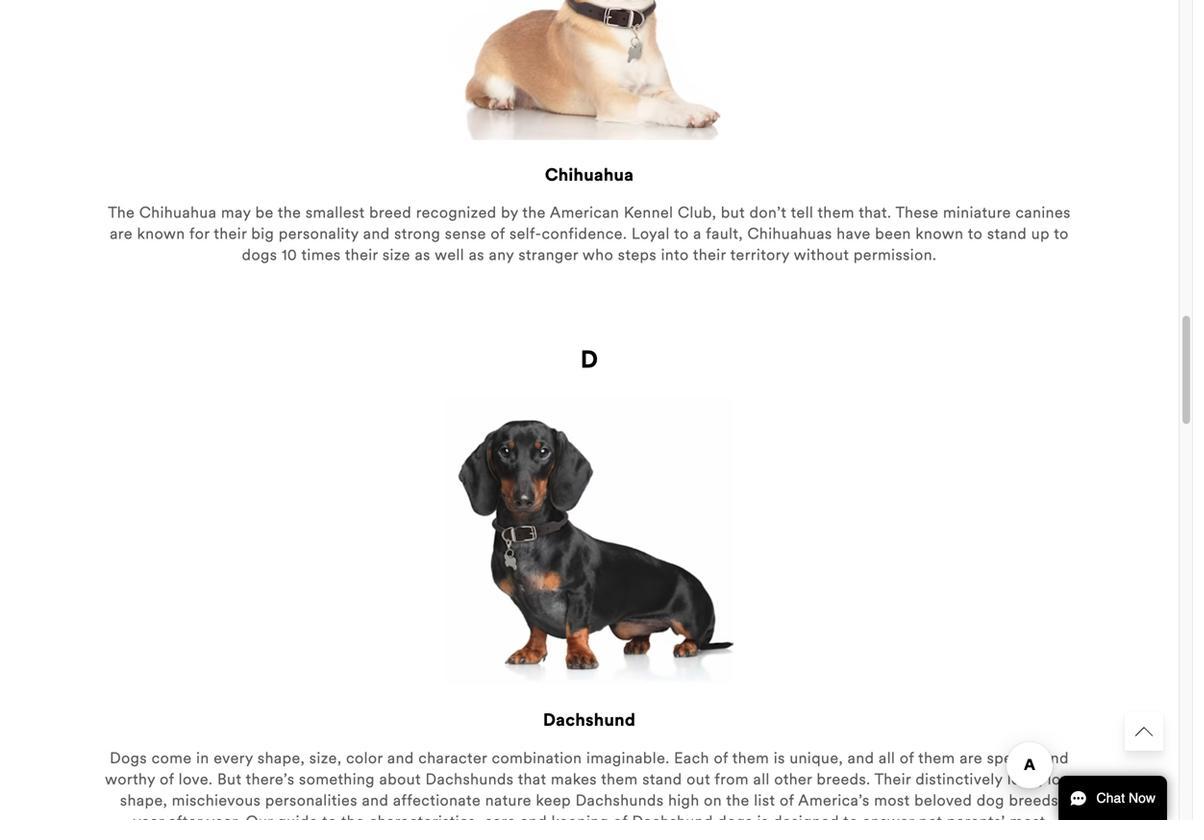 Task type: locate. For each thing, give the bounding box(es) containing it.
well
[[435, 249, 464, 264]]

are
[[110, 227, 133, 243], [960, 752, 983, 767]]

their down the may
[[214, 227, 247, 243]]

0 horizontal spatial is
[[757, 815, 769, 820]]

from
[[715, 773, 749, 788]]

year.
[[207, 815, 241, 820]]

size
[[382, 249, 410, 264]]

strong
[[394, 227, 441, 243]]

1 horizontal spatial as
[[469, 249, 485, 264]]

shape,
[[258, 752, 305, 767], [120, 794, 167, 809]]

1 as from the left
[[415, 249, 431, 264]]

are down the
[[110, 227, 133, 243]]

characteristics,
[[369, 815, 480, 820]]

by
[[501, 206, 518, 222]]

dachshunds up keeping
[[575, 794, 664, 809]]

0 vertical spatial stand
[[987, 227, 1027, 243]]

chihuahua inside the chihuahua may be the smallest breed recognized by the american kennel club, but don't tell them that. these miniature canines are known for their big personality and strong sense of self-confidence. loyal to a fault, chihuahuas have been known to stand up to dogs 10 times their size as well as any stranger who steps into their territory without permission.
[[139, 206, 217, 222]]

dogs inside the chihuahua may be the smallest breed recognized by the american kennel club, but don't tell them that. these miniature canines are known for their big personality and strong sense of self-confidence. loyal to a fault, chihuahuas have been known to stand up to dogs 10 times their size as well as any stranger who steps into their territory without permission.
[[242, 249, 277, 264]]

into
[[661, 249, 689, 264]]

the chihuahua may be the smallest breed recognized by the american kennel club, but don't tell them that. these miniature canines are known for their big personality and strong sense of self-confidence. loyal to a fault, chihuahuas have been known to stand up to dogs 10 times their size as well as any stranger who steps into their territory without permission.
[[108, 206, 1071, 264]]

1 horizontal spatial all
[[879, 752, 895, 767]]

year
[[133, 815, 164, 820]]

1 horizontal spatial shape,
[[258, 752, 305, 767]]

them up the from
[[732, 752, 769, 767]]

all up their
[[879, 752, 895, 767]]

0 horizontal spatial stand
[[642, 773, 682, 788]]

1 horizontal spatial dachshunds
[[575, 794, 664, 809]]

dogs come in every shape, size, color and character combination imaginable. each of them is unique, and all of them are special and worthy of love. but there's something about dachshunds that makes them stand out from all other breeds. their distinctively long, low shape, mischievous personalities and affectionate nature keep dachshunds high on the list of america's most beloved dog breeds year after year. our guide to the characteristics, care and keeping of dachshund dogs is designed to answer pet parents' m
[[105, 752, 1074, 820]]

1 horizontal spatial chihuahua
[[545, 168, 634, 185]]

2 horizontal spatial their
[[693, 249, 726, 264]]

care
[[484, 815, 516, 820]]

them inside the chihuahua may be the smallest breed recognized by the american kennel club, but don't tell them that. these miniature canines are known for their big personality and strong sense of self-confidence. loyal to a fault, chihuahuas have been known to stand up to dogs 10 times their size as well as any stranger who steps into their territory without permission.
[[818, 206, 855, 222]]

0 horizontal spatial dogs
[[242, 249, 277, 264]]

is up other
[[774, 752, 785, 767]]

combination
[[492, 752, 582, 767]]

america's
[[798, 794, 870, 809]]

0 vertical spatial are
[[110, 227, 133, 243]]

to down personalities
[[322, 815, 337, 820]]

1 vertical spatial dachshunds
[[575, 794, 664, 809]]

2 as from the left
[[469, 249, 485, 264]]

to
[[674, 227, 689, 243], [968, 227, 983, 243], [1054, 227, 1069, 243], [322, 815, 337, 820], [843, 815, 858, 820]]

miniature
[[943, 206, 1011, 222]]

territory
[[730, 249, 790, 264]]

1 vertical spatial chihuahua
[[139, 206, 217, 222]]

pet
[[919, 815, 943, 820]]

1 vertical spatial are
[[960, 752, 983, 767]]

affectionate
[[393, 794, 481, 809]]

1 horizontal spatial are
[[960, 752, 983, 767]]

dogs inside the dogs come in every shape, size, color and character combination imaginable. each of them is unique, and all of them are special and worthy of love. but there's something about dachshunds that makes them stand out from all other breeds. their distinctively long, low shape, mischievous personalities and affectionate nature keep dachshunds high on the list of america's most beloved dog breeds year after year. our guide to the characteristics, care and keeping of dachshund dogs is designed to answer pet parents' m
[[718, 815, 753, 820]]

each
[[674, 752, 709, 767]]

scroll to top image
[[1135, 723, 1153, 740]]

imaginable.
[[586, 752, 670, 767]]

their down a
[[693, 249, 726, 264]]

2 known from the left
[[916, 227, 964, 243]]

dachshund
[[543, 713, 636, 730], [632, 815, 713, 820]]

their
[[875, 773, 911, 788]]

there's
[[246, 773, 295, 788]]

1 vertical spatial dachshund
[[632, 815, 713, 820]]

shape, up there's
[[258, 752, 305, 767]]

the right be
[[278, 206, 301, 222]]

who
[[582, 249, 614, 264]]

as down strong
[[415, 249, 431, 264]]

is
[[774, 752, 785, 767], [757, 815, 769, 820]]

1 vertical spatial is
[[757, 815, 769, 820]]

0 vertical spatial dachshund
[[543, 713, 636, 730]]

stand left up
[[987, 227, 1027, 243]]

every
[[214, 752, 253, 767]]

0 vertical spatial dogs
[[242, 249, 277, 264]]

have
[[837, 227, 871, 243]]

stand
[[987, 227, 1027, 243], [642, 773, 682, 788]]

beloved
[[914, 794, 972, 809]]

0 horizontal spatial shape,
[[120, 794, 167, 809]]

known down these on the top right of page
[[916, 227, 964, 243]]

dachshunds down 'character'
[[425, 773, 514, 788]]

1 horizontal spatial known
[[916, 227, 964, 243]]

0 horizontal spatial dachshunds
[[425, 773, 514, 788]]

0 horizontal spatial known
[[137, 227, 185, 243]]

1 vertical spatial all
[[753, 773, 770, 788]]

1 vertical spatial stand
[[642, 773, 682, 788]]

dogs down big
[[242, 249, 277, 264]]

our
[[246, 815, 273, 820]]

and
[[363, 227, 390, 243], [387, 752, 414, 767], [848, 752, 874, 767], [1042, 752, 1069, 767], [362, 794, 389, 809], [520, 815, 547, 820]]

as
[[415, 249, 431, 264], [469, 249, 485, 264]]

mischievous
[[172, 794, 261, 809]]

chihuahua inside chihuahua link
[[545, 168, 634, 185]]

chihuahua up for at top
[[139, 206, 217, 222]]

recognized
[[416, 206, 497, 222]]

their left size
[[345, 249, 378, 264]]

0 vertical spatial chihuahua
[[545, 168, 634, 185]]

d
[[580, 344, 598, 374]]

0 horizontal spatial chihuahua
[[139, 206, 217, 222]]

1 vertical spatial dogs
[[718, 815, 753, 820]]

them up have
[[818, 206, 855, 222]]

dachshund down high on the bottom of the page
[[632, 815, 713, 820]]

low
[[1048, 773, 1074, 788]]

dachshund link
[[84, 397, 1095, 749]]

the down the from
[[726, 794, 750, 809]]

chihuahua up american
[[545, 168, 634, 185]]

dachshunds
[[425, 773, 514, 788], [575, 794, 664, 809]]

0 horizontal spatial are
[[110, 227, 133, 243]]

are up distinctively
[[960, 752, 983, 767]]

is down list
[[757, 815, 769, 820]]

of up the from
[[714, 752, 728, 767]]

are inside the dogs come in every shape, size, color and character combination imaginable. each of them is unique, and all of them are special and worthy of love. but there's something about dachshunds that makes them stand out from all other breeds. their distinctively long, low shape, mischievous personalities and affectionate nature keep dachshunds high on the list of america's most beloved dog breeds year after year. our guide to the characteristics, care and keeping of dachshund dogs is designed to answer pet parents' m
[[960, 752, 983, 767]]

known left for at top
[[137, 227, 185, 243]]

them
[[818, 206, 855, 222], [732, 752, 769, 767], [918, 752, 955, 767], [601, 773, 638, 788]]

1 horizontal spatial stand
[[987, 227, 1027, 243]]

designed
[[773, 815, 839, 820]]

1 horizontal spatial dogs
[[718, 815, 753, 820]]

a
[[693, 227, 702, 243]]

of
[[491, 227, 505, 243], [714, 752, 728, 767], [900, 752, 914, 767], [160, 773, 174, 788], [780, 794, 794, 809], [613, 815, 628, 820]]

as down sense at the top left of page
[[469, 249, 485, 264]]

about
[[379, 773, 421, 788]]

dachshund up imaginable. at bottom
[[543, 713, 636, 730]]

1 vertical spatial shape,
[[120, 794, 167, 809]]

their
[[214, 227, 247, 243], [345, 249, 378, 264], [693, 249, 726, 264]]

all up list
[[753, 773, 770, 788]]

steps
[[618, 249, 657, 264]]

dogs down 'on'
[[718, 815, 753, 820]]

to left a
[[674, 227, 689, 243]]

stand up high on the bottom of the page
[[642, 773, 682, 788]]

0 horizontal spatial as
[[415, 249, 431, 264]]

10
[[282, 249, 297, 264]]

up
[[1031, 227, 1050, 243]]

known
[[137, 227, 185, 243], [916, 227, 964, 243]]

1 horizontal spatial is
[[774, 752, 785, 767]]

nature
[[485, 794, 532, 809]]

the
[[278, 206, 301, 222], [522, 206, 546, 222], [726, 794, 750, 809], [341, 815, 365, 820]]

shape, up year
[[120, 794, 167, 809]]

and down breed
[[363, 227, 390, 243]]

breed
[[369, 206, 412, 222]]

been
[[875, 227, 911, 243]]

of up any
[[491, 227, 505, 243]]



Task type: vqa. For each thing, say whether or not it's contained in the screenshot.
The Employees on the left bottom of page
no



Task type: describe. For each thing, give the bounding box(es) containing it.
that
[[518, 773, 547, 788]]

other
[[774, 773, 812, 788]]

sense
[[445, 227, 486, 243]]

breeds.
[[817, 773, 871, 788]]

and up about
[[387, 752, 414, 767]]

special
[[987, 752, 1038, 767]]

and up breeds.
[[848, 752, 874, 767]]

stand inside the dogs come in every shape, size, color and character combination imaginable. each of them is unique, and all of them are special and worthy of love. but there's something about dachshunds that makes them stand out from all other breeds. their distinctively long, low shape, mischievous personalities and affectionate nature keep dachshunds high on the list of america's most beloved dog breeds year after year. our guide to the characteristics, care and keeping of dachshund dogs is designed to answer pet parents' m
[[642, 773, 682, 788]]

unique,
[[790, 752, 843, 767]]

to right up
[[1054, 227, 1069, 243]]

color
[[346, 752, 383, 767]]

high
[[668, 794, 700, 809]]

in
[[196, 752, 209, 767]]

and down about
[[362, 794, 389, 809]]

come
[[152, 752, 192, 767]]

list
[[754, 794, 775, 809]]

0 vertical spatial dachshunds
[[425, 773, 514, 788]]

styled arrow button link
[[1125, 712, 1163, 751]]

to down miniature
[[968, 227, 983, 243]]

big
[[251, 227, 274, 243]]

for
[[189, 227, 210, 243]]

them up distinctively
[[918, 752, 955, 767]]

of down other
[[780, 794, 794, 809]]

0 vertical spatial is
[[774, 752, 785, 767]]

on
[[704, 794, 722, 809]]

and inside the chihuahua may be the smallest breed recognized by the american kennel club, but don't tell them that. these miniature canines are known for their big personality and strong sense of self-confidence. loyal to a fault, chihuahuas have been known to stand up to dogs 10 times their size as well as any stranger who steps into their territory without permission.
[[363, 227, 390, 243]]

them down imaginable. at bottom
[[601, 773, 638, 788]]

dog
[[977, 794, 1005, 809]]

of up their
[[900, 752, 914, 767]]

self-
[[509, 227, 542, 243]]

guide
[[277, 815, 318, 820]]

size,
[[309, 752, 342, 767]]

0 horizontal spatial all
[[753, 773, 770, 788]]

chihuahuas
[[747, 227, 832, 243]]

confidence.
[[542, 227, 627, 243]]

dogs
[[110, 752, 147, 767]]

love.
[[179, 773, 213, 788]]

worthy
[[105, 773, 155, 788]]

and up low
[[1042, 752, 1069, 767]]

club,
[[678, 206, 717, 222]]

the down something on the bottom left
[[341, 815, 365, 820]]

but
[[217, 773, 242, 788]]

long,
[[1007, 773, 1043, 788]]

personality
[[279, 227, 359, 243]]

permission.
[[854, 249, 937, 264]]

american
[[550, 206, 619, 222]]

character
[[418, 752, 487, 767]]

most
[[874, 794, 910, 809]]

keep
[[536, 794, 571, 809]]

personalities
[[265, 794, 358, 809]]

canines
[[1016, 206, 1071, 222]]

may
[[221, 206, 251, 222]]

tell
[[791, 206, 814, 222]]

fault,
[[706, 227, 743, 243]]

makes
[[551, 773, 597, 788]]

out
[[687, 773, 710, 788]]

1 known from the left
[[137, 227, 185, 243]]

chihuahua link
[[84, 0, 1095, 203]]

1 horizontal spatial their
[[345, 249, 378, 264]]

stand inside the chihuahua may be the smallest breed recognized by the american kennel club, but don't tell them that. these miniature canines are known for their big personality and strong sense of self-confidence. loyal to a fault, chihuahuas have been known to stand up to dogs 10 times their size as well as any stranger who steps into their territory without permission.
[[987, 227, 1027, 243]]

of right keeping
[[613, 815, 628, 820]]

distinctively
[[916, 773, 1003, 788]]

0 vertical spatial shape,
[[258, 752, 305, 767]]

of down come
[[160, 773, 174, 788]]

but
[[721, 206, 745, 222]]

the
[[108, 206, 135, 222]]

don't
[[750, 206, 787, 222]]

after
[[168, 815, 203, 820]]

be
[[255, 206, 274, 222]]

answer
[[863, 815, 914, 820]]

times
[[301, 249, 341, 264]]

without
[[794, 249, 849, 264]]

smallest
[[306, 206, 365, 222]]

of inside the chihuahua may be the smallest breed recognized by the american kennel club, but don't tell them that. these miniature canines are known for their big personality and strong sense of self-confidence. loyal to a fault, chihuahuas have been known to stand up to dogs 10 times their size as well as any stranger who steps into their territory without permission.
[[491, 227, 505, 243]]

kennel
[[624, 206, 673, 222]]

are inside the chihuahua may be the smallest breed recognized by the american kennel club, but don't tell them that. these miniature canines are known for their big personality and strong sense of self-confidence. loyal to a fault, chihuahuas have been known to stand up to dogs 10 times their size as well as any stranger who steps into their territory without permission.
[[110, 227, 133, 243]]

dachshund inside 'link'
[[543, 713, 636, 730]]

breeds
[[1009, 794, 1059, 809]]

dachshund inside the dogs come in every shape, size, color and character combination imaginable. each of them is unique, and all of them are special and worthy of love. but there's something about dachshunds that makes them stand out from all other breeds. their distinctively long, low shape, mischievous personalities and affectionate nature keep dachshunds high on the list of america's most beloved dog breeds year after year. our guide to the characteristics, care and keeping of dachshund dogs is designed to answer pet parents' m
[[632, 815, 713, 820]]

the up the self-
[[522, 206, 546, 222]]

any
[[489, 249, 514, 264]]

stranger
[[519, 249, 578, 264]]

0 vertical spatial all
[[879, 752, 895, 767]]

to down america's
[[843, 815, 858, 820]]

0 horizontal spatial their
[[214, 227, 247, 243]]

parents'
[[947, 815, 1005, 820]]

that.
[[859, 206, 892, 222]]

these
[[896, 206, 939, 222]]

something
[[299, 773, 375, 788]]

loyal
[[632, 227, 670, 243]]

and down keep
[[520, 815, 547, 820]]



